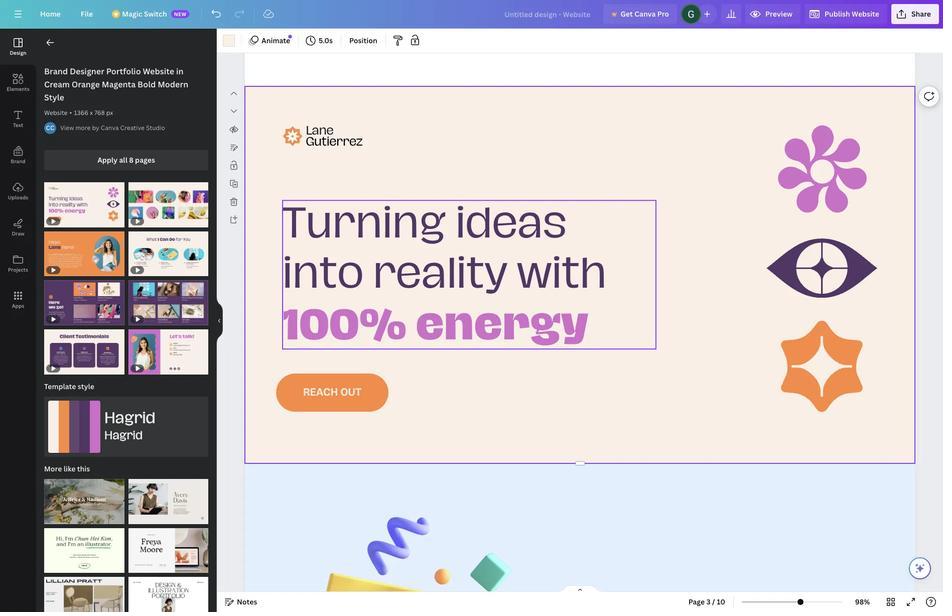 Task type: vqa. For each thing, say whether or not it's contained in the screenshot.
Orange
yes



Task type: locate. For each thing, give the bounding box(es) containing it.
1 of 9 up design illustration portfolio website in white  black  light classic minimal style group
[[133, 564, 150, 571]]

share
[[912, 9, 932, 19]]

1 hagrid from the top
[[104, 412, 156, 426]]

main menu bar
[[0, 0, 944, 29]]

1 inside "design - graphic design portfolio website in ivory  dark brown  warm neutral classic minimal style" group
[[133, 515, 136, 522]]

brand designer portfolio website in cream orange magenta bold modern style
[[44, 66, 188, 103]]

page 3 / 10
[[689, 597, 726, 607]]

design illustration portfolio website in white  black  light classic minimal style group
[[128, 571, 208, 612]]

draw
[[12, 230, 24, 237]]

design
[[10, 49, 26, 56]]

text
[[13, 122, 23, 129]]

new
[[174, 11, 187, 18]]

brand
[[44, 66, 68, 77], [11, 158, 25, 165]]

2 hagrid from the top
[[104, 431, 143, 441]]

1 of 9 inside "design - graphic design portfolio website in ivory  dark brown  warm neutral classic minimal style" group
[[133, 515, 150, 522]]

px
[[106, 108, 113, 117]]

1 up design illustration portfolio website in pastel green  black  green  colored experimental style group
[[49, 515, 52, 522]]

9 up design illustration portfolio website in pastel green  black  green  colored experimental style group
[[63, 515, 66, 522]]

side panel tab list
[[0, 29, 36, 318]]

of inside general photography photography website in beige and dark brown curated editorial style group
[[54, 515, 61, 522]]

animate button
[[246, 33, 294, 49]]

of up design - branding portfolio website in white  grey  black  light classic minimal style group
[[138, 515, 145, 522]]

uploads button
[[0, 173, 36, 209]]

x
[[90, 108, 93, 117]]

design button
[[0, 29, 36, 65]]

1366 x 768 px
[[74, 108, 113, 117]]

of for design - branding portfolio website in white  grey  black  light classic minimal style group
[[138, 564, 145, 571]]

home
[[40, 9, 61, 19]]

1 horizontal spatial brand
[[44, 66, 68, 77]]

view more by canva creative studio button
[[60, 123, 165, 133]]

0 horizontal spatial canva
[[101, 124, 119, 132]]

website up "bold"
[[143, 66, 174, 77]]

website right publish
[[852, 9, 880, 19]]

apps button
[[0, 282, 36, 318]]

view
[[60, 124, 74, 132]]

0 vertical spatial website
[[852, 9, 880, 19]]

canva left "pro"
[[635, 9, 656, 19]]

switch
[[144, 9, 167, 19]]

1 of 9 for 9
[[133, 515, 150, 522]]

energy
[[416, 305, 589, 344]]

0 vertical spatial brand
[[44, 66, 68, 77]]

website inside brand designer portfolio website in cream orange magenta bold modern style
[[143, 66, 174, 77]]

0 horizontal spatial brand
[[11, 158, 25, 165]]

1 up design - branding portfolio website in white  grey  black  light classic minimal style group
[[133, 515, 136, 522]]

brand up cream on the left of page
[[44, 66, 68, 77]]

brand up uploads button
[[11, 158, 25, 165]]

1 vertical spatial hagrid
[[104, 431, 143, 441]]

of for "design - graphic design portfolio website in ivory  dark brown  warm neutral classic minimal style" group
[[138, 515, 145, 522]]

pro
[[658, 9, 670, 19]]

1 of 9 inside design - branding portfolio website in white  grey  black  light classic minimal style group
[[133, 564, 150, 571]]

lane gutierrez
[[306, 125, 363, 147]]

cream
[[44, 79, 70, 90]]

1 horizontal spatial canva
[[635, 9, 656, 19]]

hagrid inside 'hagrid hagrid'
[[104, 431, 143, 441]]

get canva pro button
[[604, 4, 678, 24]]

text button
[[0, 101, 36, 137]]

1 inside general photography photography website in beige and dark brown curated editorial style group
[[49, 515, 52, 522]]

1
[[49, 515, 52, 522], [133, 515, 136, 522], [49, 564, 52, 571], [133, 564, 136, 571]]

1 for design - branding portfolio website in white  grey  black  light classic minimal style group
[[133, 564, 136, 571]]

into
[[283, 255, 364, 294]]

elements
[[7, 85, 29, 92]]

brand for brand designer portfolio website in cream orange magenta bold modern style
[[44, 66, 68, 77]]

apply all 8 pages
[[98, 155, 155, 165]]

by
[[92, 124, 99, 132]]

1 horizontal spatial website
[[143, 66, 174, 77]]

brand designer portfolio website in cream orange magenta bold modern style element
[[44, 182, 124, 227], [128, 182, 208, 227], [44, 231, 124, 276], [128, 231, 208, 276], [44, 281, 124, 326], [128, 281, 208, 326], [44, 330, 124, 375], [128, 330, 208, 375]]

show pages image
[[556, 585, 605, 593]]

1 vertical spatial website
[[143, 66, 174, 77]]

general photography photography website in beige and dark brown curated editorial style group
[[44, 473, 124, 524]]

home link
[[32, 4, 69, 24]]

design - branding portfolio website in white  grey  black  light classic minimal style group
[[128, 522, 208, 573]]

9 up design illustration portfolio website in white  black  light classic minimal style group
[[147, 564, 150, 571]]

position button
[[346, 33, 382, 49]]

website
[[852, 9, 880, 19], [143, 66, 174, 77], [44, 108, 68, 117]]

canva assistant image
[[915, 563, 927, 575]]

in
[[176, 66, 184, 77]]

6
[[63, 564, 66, 571]]

designer
[[70, 66, 104, 77]]

canva right the by
[[101, 124, 119, 132]]

magenta
[[102, 79, 136, 90]]

of inside design illustration portfolio website in pastel green  black  green  colored experimental style group
[[54, 564, 61, 571]]

of
[[54, 515, 61, 522], [138, 515, 145, 522], [54, 564, 61, 571], [138, 564, 145, 571]]

brand inside button
[[11, 158, 25, 165]]

style
[[78, 382, 94, 391]]

1366
[[74, 108, 88, 117]]

pages
[[135, 155, 155, 165]]

of for design illustration portfolio website in pastel green  black  green  colored experimental style group
[[54, 564, 61, 571]]

of up design illustration portfolio website in pastel green  black  green  colored experimental style group
[[54, 515, 61, 522]]

5.0s button
[[303, 33, 337, 49]]

file
[[81, 9, 93, 19]]

9 inside design - branding portfolio website in white  grey  black  light classic minimal style group
[[147, 564, 150, 571]]

0 vertical spatial hagrid
[[104, 412, 156, 426]]

2 horizontal spatial website
[[852, 9, 880, 19]]

of up design illustration portfolio website in white  black  light classic minimal style group
[[138, 564, 145, 571]]

reality
[[373, 255, 508, 294]]

of inside "design - graphic design portfolio website in ivory  dark brown  warm neutral classic minimal style" group
[[138, 515, 145, 522]]

1 inside design - branding portfolio website in white  grey  black  light classic minimal style group
[[133, 564, 136, 571]]

98%
[[856, 597, 871, 607]]

0 horizontal spatial website
[[44, 108, 68, 117]]

brand inside brand designer portfolio website in cream orange magenta bold modern style
[[44, 66, 68, 77]]

1 of 9 up design illustration portfolio website in pastel green  black  green  colored experimental style group
[[49, 515, 66, 522]]

this
[[77, 464, 90, 474]]

768
[[94, 108, 105, 117]]

preview
[[766, 9, 793, 19]]

1 for "design - graphic design portfolio website in ivory  dark brown  warm neutral classic minimal style" group
[[133, 515, 136, 522]]

page 3 / 10 button
[[685, 594, 730, 610]]

9 up design - branding portfolio website in white  grey  black  light classic minimal style group
[[147, 515, 150, 522]]

ideas
[[456, 204, 567, 243]]

of left 6
[[54, 564, 61, 571]]

1 of 6
[[49, 564, 66, 571]]

magic switch
[[122, 9, 167, 19]]

hagrid
[[104, 412, 156, 426], [104, 431, 143, 441]]

0 vertical spatial canva
[[635, 9, 656, 19]]

2 vertical spatial website
[[44, 108, 68, 117]]

9 for 9
[[147, 515, 150, 522]]

9
[[63, 515, 66, 522], [147, 515, 150, 522], [147, 564, 150, 571]]

1 left 6
[[49, 564, 52, 571]]

1 up design illustration portfolio website in white  black  light classic minimal style group
[[133, 564, 136, 571]]

1 of 9
[[49, 515, 66, 522], [133, 515, 150, 522], [133, 564, 150, 571]]

1 vertical spatial brand
[[11, 158, 25, 165]]

9 inside "design - graphic design portfolio website in ivory  dark brown  warm neutral classic minimal style" group
[[147, 515, 150, 522]]

more
[[75, 124, 91, 132]]

publish website
[[825, 9, 880, 19]]

10
[[717, 597, 726, 607]]

website down style
[[44, 108, 68, 117]]

1 of 9 up design - branding portfolio website in white  grey  black  light classic minimal style group
[[133, 515, 150, 522]]

98% button
[[847, 594, 880, 610]]

1 inside design illustration portfolio website in pastel green  black  green  colored experimental style group
[[49, 564, 52, 571]]

/
[[713, 597, 716, 607]]

of inside design - branding portfolio website in white  grey  black  light classic minimal style group
[[138, 564, 145, 571]]

canva
[[635, 9, 656, 19], [101, 124, 119, 132]]



Task type: describe. For each thing, give the bounding box(es) containing it.
page
[[689, 597, 705, 607]]

canva inside main menu bar
[[635, 9, 656, 19]]

modern
[[158, 79, 188, 90]]

hagrid hagrid
[[104, 412, 156, 441]]

1 for general photography photography website in beige and dark brown curated editorial style group
[[49, 515, 52, 522]]

9 for 6
[[147, 564, 150, 571]]

view more by canva creative studio
[[60, 124, 165, 132]]

bold
[[138, 79, 156, 90]]

projects
[[8, 266, 28, 273]]

orange
[[72, 79, 100, 90]]

get
[[621, 9, 633, 19]]

more
[[44, 464, 62, 474]]

9 inside general photography photography website in beige and dark brown curated editorial style group
[[63, 515, 66, 522]]

design illustration portfolio website in pastel green  black  green  colored experimental style group
[[44, 522, 124, 573]]

lane
[[306, 125, 334, 136]]

canva creative studio image
[[44, 122, 56, 134]]

website inside dropdown button
[[852, 9, 880, 19]]

publish website button
[[805, 4, 888, 24]]

#faefe6 image
[[223, 35, 235, 47]]

architecture / interior design portfolio website in black  ivory  light modern minimal style group
[[44, 571, 124, 612]]

projects button
[[0, 246, 36, 282]]

turning ideas into reality with
[[283, 204, 607, 294]]

5.0s
[[319, 36, 333, 45]]

draw button
[[0, 209, 36, 246]]

1 vertical spatial canva
[[101, 124, 119, 132]]

100% energy
[[283, 305, 589, 344]]

magic
[[122, 9, 142, 19]]

1 for design illustration portfolio website in pastel green  black  green  colored experimental style group
[[49, 564, 52, 571]]

animate
[[262, 36, 290, 45]]

turning
[[283, 204, 447, 243]]

like
[[64, 464, 76, 474]]

apps
[[12, 302, 24, 309]]

preview button
[[746, 4, 801, 24]]

uploads
[[8, 194, 28, 201]]

design - graphic design portfolio website in ivory  dark brown  warm neutral classic minimal style group
[[128, 473, 208, 524]]

portfolio
[[106, 66, 141, 77]]

new image
[[289, 35, 292, 39]]

template
[[44, 382, 76, 391]]

apply
[[98, 155, 118, 165]]

style
[[44, 92, 64, 103]]

of for general photography photography website in beige and dark brown curated editorial style group
[[54, 515, 61, 522]]

more like this
[[44, 464, 90, 474]]

elements button
[[0, 65, 36, 101]]

brand for brand
[[11, 158, 25, 165]]

100%
[[283, 305, 407, 344]]

file button
[[73, 4, 101, 24]]

3
[[707, 597, 711, 607]]

get canva pro
[[621, 9, 670, 19]]

hide image
[[216, 296, 223, 345]]

studio
[[146, 124, 165, 132]]

apply all 8 pages button
[[44, 150, 208, 170]]

Design title text field
[[497, 4, 600, 24]]

all
[[119, 155, 128, 165]]

brand button
[[0, 137, 36, 173]]

creative
[[120, 124, 145, 132]]

8
[[129, 155, 134, 165]]

1 of 9 inside general photography photography website in beige and dark brown curated editorial style group
[[49, 515, 66, 522]]

template style
[[44, 382, 94, 391]]

notes button
[[221, 594, 261, 610]]

with
[[517, 255, 607, 294]]

1 of 9 for 6
[[133, 564, 150, 571]]

share button
[[892, 4, 940, 24]]

canva creative studio element
[[44, 122, 56, 134]]

gutierrez
[[306, 136, 363, 147]]

notes
[[237, 597, 257, 607]]

publish
[[825, 9, 851, 19]]

position
[[350, 36, 378, 45]]



